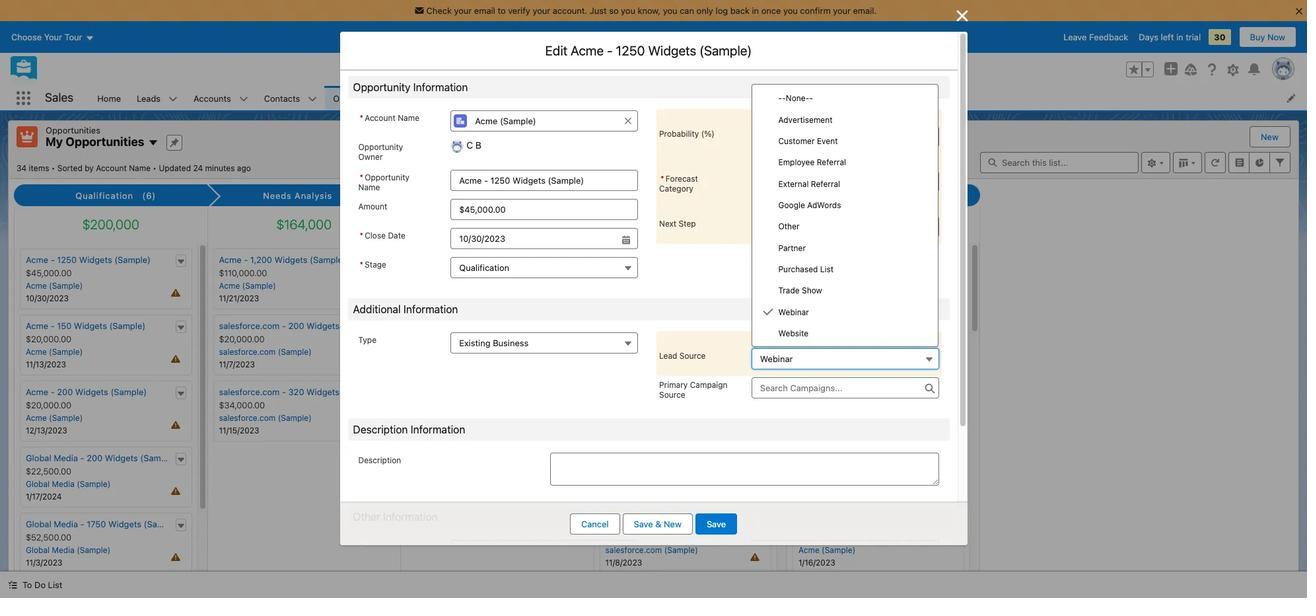 Task type: describe. For each thing, give the bounding box(es) containing it.
group containing *
[[359, 228, 638, 249]]

* for * forecast category
[[661, 174, 665, 184]]

$17,000.00
[[606, 268, 649, 278]]

300
[[830, 519, 846, 529]]

new inside button
[[1262, 132, 1280, 142]]

(sample) inside $20,000.00 salesforce.com (sample) 11/8/2023
[[665, 545, 698, 555]]

acme up $45,000.00
[[26, 254, 48, 265]]

(6)
[[142, 190, 156, 201]]

acme left 500 on the right bottom
[[799, 453, 822, 463]]

calendar link
[[413, 86, 465, 110]]

name for * account name
[[398, 113, 420, 123]]

dashboards
[[545, 93, 593, 103]]

acme (sample) link up "9/4/2023"
[[799, 479, 856, 489]]

Probability (%) text field
[[752, 126, 939, 147]]

minutes
[[205, 163, 235, 173]]

primary campaign source
[[660, 380, 728, 400]]

items
[[29, 163, 49, 173]]

category
[[660, 184, 694, 194]]

additional information
[[353, 303, 458, 315]]

global media - 180 widgets (sample)
[[606, 453, 755, 463]]

my opportunities
[[46, 135, 144, 149]]

account.
[[553, 5, 588, 16]]

cancel
[[582, 519, 609, 529]]

know,
[[638, 5, 661, 16]]

acme (sample) link for 1,200
[[219, 281, 276, 291]]

Lead Source button
[[752, 348, 939, 369]]

acme (sample) link for 1250
[[26, 281, 83, 291]]

$20,000.00 acme (sample) 11/13/2023
[[26, 334, 83, 369]]

(sample) inside $20,000.00 acme (sample) 11/13/2023
[[49, 347, 83, 357]]

global for global media - 1750 widgets (sample)
[[26, 519, 51, 529]]

4/19/2023
[[799, 360, 837, 369]]

acme - 1250 widgets (sample) link
[[26, 254, 151, 265]]

acme - 650 widgets (sample) link
[[799, 387, 920, 397]]

buy
[[1251, 32, 1266, 42]]

text default image for acme - 200 widgets (sample)
[[176, 389, 185, 398]]

media inside the '$22,500.00 global media (sample) 1/17/2024'
[[52, 479, 75, 489]]

information for other information
[[383, 511, 438, 523]]

website
[[779, 329, 809, 338]]

Type button
[[451, 332, 638, 354]]

webinar list item
[[657, 84, 942, 376]]

salesforce.com (sample) link for salesforce.com - 200 widgets (sample)
[[219, 347, 312, 357]]

$164,000
[[277, 217, 332, 232]]

&
[[656, 519, 662, 529]]

acme - 140 widgets (sample)
[[606, 321, 726, 331]]

global for global media (sample)
[[606, 413, 630, 423]]

(%)
[[702, 129, 715, 139]]

text default image for acme - 1100 widgets (sample)
[[949, 257, 958, 266]]

by
[[85, 163, 94, 173]]

widgets for acme - 1250 widgets (sample)
[[79, 254, 112, 265]]

purchased
[[779, 264, 818, 274]]

11/21/2023
[[219, 293, 259, 303]]

new inside button
[[664, 519, 682, 529]]

11/8/2023
[[606, 558, 643, 568]]

list view controls image
[[1142, 152, 1171, 173]]

* close date
[[360, 231, 406, 241]]

(sample) inside $105,000.00 acme (sample) 10/18/2023
[[822, 281, 856, 291]]

campaign
[[690, 380, 728, 390]]

global media (sample) link up 10/31/2023
[[606, 479, 690, 489]]

probability (%)
[[660, 129, 715, 139]]

existing business
[[459, 338, 529, 348]]

quotes link
[[683, 86, 727, 110]]

external referral
[[779, 179, 841, 189]]

salesforce.com down 11/21/2023
[[219, 321, 280, 331]]

acme (sample) link for 300
[[799, 545, 856, 555]]

purchased list
[[779, 264, 834, 274]]

acme inside $110,000.00 acme (sample) 11/21/2023
[[219, 281, 240, 291]]

acme up $110,000.00
[[219, 254, 242, 265]]

list containing home
[[89, 86, 1308, 110]]

acme down primary campaign source text box
[[799, 413, 820, 423]]

leads link
[[129, 86, 169, 110]]

acme (sample) link for 650
[[799, 413, 856, 423]]

save for save & new
[[634, 519, 653, 529]]

(sample) inside $75,000.00 salesforce.com (sample) 4/19/2023
[[858, 347, 892, 357]]

analysis
[[295, 190, 333, 201]]

salesforce.com up $34,000.00
[[219, 387, 280, 397]]

feedback
[[1090, 32, 1129, 42]]

global media (sample) 10/31/2023
[[606, 479, 690, 502]]

* account name
[[360, 113, 420, 123]]

global for global media - 200 widgets (sample)
[[26, 453, 51, 463]]

(sample) inside $22,500.00 acme (sample)
[[629, 347, 663, 357]]

global media - 200 widgets (sample) link
[[26, 453, 177, 463]]

account inside 'my opportunities|opportunities|list view' 'element'
[[96, 163, 127, 173]]

widgets for acme - 1,200 widgets (sample)
[[275, 254, 308, 265]]

* stage
[[360, 260, 387, 270]]

global media - 80 widgets (sample)
[[606, 387, 751, 397]]

reports link
[[618, 86, 665, 110]]

media for global media - 180 widgets (sample)
[[634, 453, 658, 463]]

acme - 1100 widgets (sample)
[[799, 254, 923, 265]]

(sample) inside the '$22,500.00 global media (sample) 1/17/2024'
[[77, 479, 111, 489]]

acme inside "$20,000.00 acme (sample) 12/13/2023"
[[26, 413, 47, 423]]

opportunity for information
[[353, 81, 411, 93]]

description information
[[353, 424, 466, 436]]

text default image for salesforce.com - 210 widgets (sample)
[[756, 521, 765, 531]]

acme - 1,200 widgets (sample) link
[[219, 254, 346, 265]]

trade show
[[779, 286, 823, 296]]

webinar inside button
[[761, 354, 793, 364]]

new button
[[1251, 127, 1290, 147]]

1 vertical spatial in
[[1177, 32, 1184, 42]]

0 vertical spatial group
[[1127, 61, 1155, 77]]

text default image for global media - 80 widgets (sample)
[[756, 389, 765, 398]]

referral for employee referral
[[817, 158, 847, 167]]

employee referral
[[779, 158, 847, 167]]

close
[[365, 231, 386, 241]]

once
[[762, 5, 781, 16]]

200 for acme
[[57, 387, 73, 397]]

9/4/2023
[[799, 492, 833, 502]]

acme inside $45,000.00 acme (sample) 10/30/2023
[[26, 281, 47, 291]]

employee
[[779, 158, 815, 167]]

save button
[[696, 514, 738, 535]]

text default image for acme - 150 widgets (sample)
[[176, 323, 185, 332]]

calendar
[[421, 93, 457, 103]]

customer
[[779, 136, 815, 146]]

$45,000.00
[[26, 268, 72, 278]]

acme inside acme (sample) 9/4/2023
[[799, 479, 820, 489]]

information for opportunity information
[[414, 81, 468, 93]]

1/17/2024
[[26, 492, 62, 502]]

accounts link
[[186, 86, 239, 110]]

1 your from the left
[[454, 5, 472, 16]]

acme up $22,500.00 acme (sample) at bottom
[[606, 321, 628, 331]]

owner
[[359, 152, 383, 162]]

global media - 1750 widgets (sample) link
[[26, 519, 180, 529]]

advertisement
[[779, 115, 833, 125]]

quotes list item
[[683, 86, 745, 110]]

contacts
[[264, 93, 300, 103]]

save & new
[[634, 519, 682, 529]]

$22,500.00 global media (sample) 1/17/2024
[[26, 466, 111, 502]]

* for * stage
[[360, 260, 364, 270]]

other for other information
[[353, 511, 381, 523]]

google
[[779, 200, 806, 210]]

1 horizontal spatial 1250
[[616, 43, 645, 58]]

email.
[[854, 5, 877, 16]]

acme (sample) link for 1100
[[799, 281, 856, 291]]

calendar list item
[[413, 86, 482, 110]]

days left in trial
[[1140, 32, 1202, 42]]

webinar inside option
[[779, 307, 810, 317]]

global media (sample) link for global media - 1750 widgets (sample)
[[26, 545, 111, 555]]

1 • from the left
[[51, 163, 55, 173]]

widgets for salesforce.com - 600 widgets (sample)
[[887, 321, 920, 331]]

reports list item
[[618, 86, 683, 110]]

global media - 1750 widgets (sample)
[[26, 519, 180, 529]]

acme left 650
[[799, 387, 822, 397]]

buy now button
[[1240, 26, 1297, 48]]

salesforce.com inside $20,000.00 salesforce.com (sample) 11/7/2023
[[219, 347, 276, 357]]

list inside to do list button
[[48, 580, 62, 590]]

acme (sample) link for 140
[[606, 347, 663, 357]]

$36,000.00 acme (sample) 1/16/2023
[[799, 532, 856, 568]]

$20,000.00 for acme - 200 widgets (sample)
[[26, 400, 71, 410]]

* for * account name
[[360, 113, 364, 123]]

global inside $52,500.00 global media (sample) 11/3/2023
[[26, 545, 50, 555]]

other information
[[353, 511, 438, 523]]

210
[[675, 519, 690, 529]]

12/13/2023
[[26, 426, 67, 436]]

updated
[[159, 163, 191, 173]]

information for description information
[[411, 424, 466, 436]]

1100
[[830, 254, 849, 265]]

1250 inside 'my opportunities|opportunities|list view' 'element'
[[57, 254, 77, 265]]

$20,000.00 for salesforce.com - 210 widgets (sample)
[[606, 532, 651, 543]]

$211,500
[[665, 217, 717, 232]]

date
[[388, 231, 406, 241]]

2 • from the left
[[153, 163, 157, 173]]

global for global media - 180 widgets (sample)
[[606, 453, 631, 463]]

24
[[193, 163, 203, 173]]

select list display image
[[1174, 152, 1203, 173]]

leads list item
[[129, 86, 186, 110]]

save & new button
[[623, 514, 693, 535]]

salesforce.com (sample) link for salesforce.com - 210 widgets (sample)
[[606, 545, 698, 555]]

widgets for acme - 140 widgets (sample)
[[654, 321, 687, 331]]

10/30/2023
[[26, 293, 69, 303]]

stage
[[365, 260, 387, 270]]

partner
[[779, 243, 806, 253]]

(3)
[[341, 190, 355, 201]]

Amount text field
[[451, 199, 638, 220]]

opportunities list item
[[325, 86, 413, 110]]

global for global media (sample) 10/31/2023
[[606, 479, 630, 489]]

referral for external referral
[[811, 179, 841, 189]]

$34,000.00
[[219, 400, 265, 410]]

$110,000.00 acme (sample) 11/21/2023
[[219, 268, 276, 303]]

$75,000.00
[[799, 334, 844, 344]]

name for * opportunity name
[[359, 182, 380, 192]]

650
[[830, 387, 846, 397]]

2 you from the left
[[663, 5, 678, 16]]

34
[[17, 163, 27, 173]]



Task type: vqa. For each thing, say whether or not it's contained in the screenshot.


Task type: locate. For each thing, give the bounding box(es) containing it.
referral up adwords
[[811, 179, 841, 189]]

you
[[621, 5, 636, 16], [663, 5, 678, 16], [784, 5, 798, 16]]

global for global media - 80 widgets (sample)
[[606, 387, 631, 397]]

acme inside $105,000.00 acme (sample) 10/18/2023
[[799, 281, 820, 291]]

1 vertical spatial $22,500.00
[[26, 466, 71, 477]]

widgets for salesforce.com - 200 widgets (sample)
[[307, 321, 340, 331]]

opportunity up * account name
[[353, 81, 411, 93]]

salesforce.com down $75,000.00
[[799, 347, 856, 357]]

your left email.
[[834, 5, 851, 16]]

my opportunities status
[[17, 163, 159, 173]]

widgets for acme - 500 widgets (sample)
[[849, 453, 882, 463]]

salesforce.com - 600 widgets (sample) link
[[799, 321, 959, 331]]

media left 180
[[634, 453, 658, 463]]

media down '$52,500.00'
[[52, 545, 75, 555]]

webinar option
[[752, 301, 939, 322]]

opportunities
[[333, 93, 388, 103], [46, 125, 100, 135], [66, 135, 144, 149]]

other for other
[[779, 222, 800, 232]]

1 vertical spatial webinar
[[761, 354, 793, 364]]

0 vertical spatial description
[[353, 424, 408, 436]]

text default image for salesforce.com - 600 widgets (sample)
[[949, 323, 958, 332]]

webinar down website
[[761, 354, 793, 364]]

salesforce.com - 200 widgets (sample) link
[[219, 321, 378, 331]]

Next Step text field
[[752, 216, 939, 237]]

edit acme - 1250 widgets (sample)
[[546, 43, 752, 58]]

0 horizontal spatial qualification
[[76, 190, 133, 201]]

$20,000.00 down 150
[[26, 334, 71, 344]]

-
[[607, 43, 613, 58], [779, 93, 783, 103], [783, 93, 786, 103], [810, 93, 814, 103], [51, 254, 55, 265], [244, 254, 248, 265], [631, 254, 635, 265], [824, 254, 828, 265], [51, 321, 55, 331], [282, 321, 286, 331], [631, 321, 635, 331], [862, 321, 866, 331], [51, 387, 55, 397], [282, 387, 286, 397], [660, 387, 664, 397], [824, 387, 828, 397], [80, 453, 84, 463], [660, 453, 664, 463], [824, 453, 828, 463], [80, 519, 84, 529], [669, 519, 673, 529], [824, 519, 828, 529]]

quotes
[[691, 93, 719, 103]]

salesforce.com inside $75,000.00 salesforce.com (sample) 4/19/2023
[[799, 347, 856, 357]]

widgets for acme - 170 widgets (sample) $17,000.00
[[653, 254, 686, 265]]

0 vertical spatial referral
[[817, 158, 847, 167]]

0 horizontal spatial other
[[353, 511, 381, 523]]

media for global media - 1750 widgets (sample)
[[54, 519, 78, 529]]

$22,500.00 inside $22,500.00 acme (sample)
[[606, 334, 651, 344]]

you right once
[[784, 5, 798, 16]]

you left can
[[663, 5, 678, 16]]

Description text field
[[550, 453, 939, 486]]

acme (sample) link up 12/13/2023
[[26, 413, 83, 423]]

0 vertical spatial qualification
[[76, 190, 133, 201]]

qualification inside "button"
[[459, 262, 510, 273]]

in right back
[[752, 5, 759, 16]]

needs analysis
[[263, 190, 333, 201]]

salesforce.com up 11/7/2023
[[219, 347, 276, 357]]

account down 'opportunities' list item
[[365, 113, 396, 123]]

group
[[1127, 61, 1155, 77], [359, 228, 638, 249]]

probability (%) list item
[[657, 109, 942, 154]]

0 horizontal spatial new
[[664, 519, 682, 529]]

acme (sample) link down $110,000.00
[[219, 281, 276, 291]]

0 horizontal spatial save
[[634, 519, 653, 529]]

Search My Opportunities list view. search field
[[981, 152, 1139, 173]]

1 horizontal spatial your
[[533, 5, 551, 16]]

text default image for acme - 650 widgets (sample)
[[949, 389, 958, 398]]

$22,500.00 acme (sample)
[[606, 334, 663, 357]]

acme (sample) link for 200
[[26, 413, 83, 423]]

global media (sample) link
[[606, 413, 690, 423], [26, 479, 111, 489], [606, 479, 690, 489], [26, 545, 111, 555]]

1 vertical spatial 1250
[[57, 254, 77, 265]]

$22,500.00 down the 140
[[606, 334, 651, 344]]

0 vertical spatial name
[[398, 113, 420, 123]]

80
[[667, 387, 677, 397]]

widgets for acme - 1100 widgets (sample)
[[851, 254, 884, 265]]

acme (sample) link down $36,000.00 at bottom
[[799, 545, 856, 555]]

your right verify
[[533, 5, 551, 16]]

1 vertical spatial qualification
[[459, 262, 510, 273]]

1250 up $45,000.00
[[57, 254, 77, 265]]

0 horizontal spatial you
[[621, 5, 636, 16]]

0 vertical spatial list
[[821, 264, 834, 274]]

text default image
[[176, 257, 185, 266], [763, 306, 774, 317], [379, 323, 389, 332], [176, 389, 185, 398], [949, 389, 958, 398], [176, 455, 185, 465], [949, 455, 958, 465], [756, 521, 765, 531], [8, 580, 17, 590]]

list
[[89, 86, 1308, 110]]

new
[[1262, 132, 1280, 142], [664, 519, 682, 529]]

salesforce.com - 320 widgets (sample) $34,000.00 salesforce.com (sample) 11/15/2023
[[219, 387, 378, 436]]

acme up '$105,000.00'
[[799, 254, 822, 265]]

(sample) inside $110,000.00 acme (sample) 11/21/2023
[[242, 281, 276, 291]]

1 vertical spatial account
[[96, 163, 127, 173]]

0 horizontal spatial 1250
[[57, 254, 77, 265]]

text default image for acme - 140 widgets (sample)
[[756, 323, 765, 332]]

opportunities link
[[325, 86, 396, 110]]

1 horizontal spatial qualification
[[459, 262, 510, 273]]

widgets for acme - 300 widgets (sample)
[[849, 519, 882, 529]]

opportunity information
[[353, 81, 468, 93]]

1 horizontal spatial new
[[1262, 132, 1280, 142]]

acme - 150 widgets (sample)
[[26, 321, 146, 331]]

$20,000.00 inside "$20,000.00 acme (sample) 12/13/2023"
[[26, 400, 71, 410]]

lead
[[660, 351, 678, 361]]

2 vertical spatial 200
[[87, 453, 103, 463]]

0 horizontal spatial list
[[48, 580, 62, 590]]

* inside * forecast category
[[661, 174, 665, 184]]

(sample) inside acme (sample) 9/4/2023
[[822, 479, 856, 489]]

$22,500.00 for acme
[[606, 334, 651, 344]]

text default image for acme - 300 widgets (sample)
[[949, 521, 958, 531]]

0 vertical spatial in
[[752, 5, 759, 16]]

acme up 12/13/2023
[[26, 413, 47, 423]]

primary
[[660, 380, 688, 390]]

acme - 300 widgets (sample)
[[799, 519, 920, 529]]

(sample)
[[700, 43, 752, 58], [115, 254, 151, 265], [310, 254, 346, 265], [689, 254, 725, 265], [887, 254, 923, 265], [49, 281, 83, 291], [242, 281, 276, 291], [822, 281, 856, 291], [109, 321, 146, 331], [342, 321, 378, 331], [690, 321, 726, 331], [922, 321, 959, 331], [49, 347, 83, 357], [278, 347, 312, 357], [629, 347, 663, 357], [858, 347, 892, 357], [111, 387, 147, 397], [342, 387, 378, 397], [715, 387, 751, 397], [884, 387, 920, 397], [49, 413, 83, 423], [278, 413, 312, 423], [657, 413, 690, 423], [822, 413, 856, 423], [140, 453, 177, 463], [719, 453, 755, 463], [884, 453, 920, 463], [77, 479, 111, 489], [657, 479, 690, 489], [822, 479, 856, 489], [144, 519, 180, 529], [727, 519, 764, 529], [884, 519, 920, 529], [77, 545, 111, 555], [665, 545, 698, 555], [822, 545, 856, 555]]

acme down 11/13/2023
[[26, 387, 48, 397]]

$20,000.00 up 11/7/2023
[[219, 334, 265, 344]]

• right items
[[51, 163, 55, 173]]

* forecast category
[[660, 174, 698, 194]]

acme inside $36,000.00 acme (sample) 1/16/2023
[[799, 545, 820, 555]]

acme (sample) link down 650
[[799, 413, 856, 423]]

1 vertical spatial referral
[[811, 179, 841, 189]]

(sample) inside $45,000.00 acme (sample) 10/30/2023
[[49, 281, 83, 291]]

1 horizontal spatial 200
[[87, 453, 103, 463]]

2 horizontal spatial 200
[[289, 321, 304, 331]]

media inside global media (sample) 10/31/2023
[[632, 479, 654, 489]]

widgets inside acme - 170 widgets (sample) $17,000.00
[[653, 254, 686, 265]]

media for global media - 80 widgets (sample)
[[634, 387, 658, 397]]

media for global media (sample)
[[632, 413, 654, 423]]

salesforce.com (sample) link down save & new
[[606, 545, 698, 555]]

1 vertical spatial name
[[129, 163, 151, 173]]

acme up 11/13/2023
[[26, 347, 47, 357]]

reports
[[626, 93, 657, 103]]

$20,000.00 inside $20,000.00 acme (sample) 11/13/2023
[[26, 334, 71, 344]]

widgets for acme - 150 widgets (sample)
[[74, 321, 107, 331]]

now
[[1268, 32, 1286, 42]]

opportunities inside 'link'
[[333, 93, 388, 103]]

trade
[[779, 286, 800, 296]]

1 horizontal spatial $22,500.00
[[606, 334, 651, 344]]

acme up 11/21/2023
[[219, 281, 240, 291]]

list box
[[752, 84, 939, 347]]

(sample) inside acme - 170 widgets (sample) $17,000.00
[[689, 254, 725, 265]]

leads
[[137, 93, 161, 103]]

text default image for global media - 1750 widgets (sample)
[[176, 521, 185, 531]]

2 horizontal spatial you
[[784, 5, 798, 16]]

source inside primary campaign source
[[660, 390, 686, 400]]

name
[[398, 113, 420, 123], [129, 163, 151, 173], [359, 182, 380, 192]]

* for * opportunity name
[[360, 172, 364, 182]]

0 vertical spatial webinar
[[779, 307, 810, 317]]

(sample) inside global media (sample) 10/31/2023
[[657, 479, 690, 489]]

acme left 150
[[26, 321, 48, 331]]

$200,000
[[82, 217, 139, 232]]

* left the close
[[360, 231, 364, 241]]

text default image
[[379, 257, 389, 266], [949, 257, 958, 266], [176, 323, 185, 332], [756, 323, 765, 332], [949, 323, 958, 332], [756, 389, 765, 398], [176, 521, 185, 531], [949, 521, 958, 531]]

list inside webinar list item
[[821, 264, 834, 274]]

0 vertical spatial new
[[1262, 132, 1280, 142]]

media down global media - 80 widgets (sample) link
[[632, 413, 654, 423]]

qualification inside 'my opportunities|opportunities|list view' 'element'
[[76, 190, 133, 201]]

0 horizontal spatial group
[[359, 228, 638, 249]]

200 up the '$22,500.00 global media (sample) 1/17/2024'
[[87, 453, 103, 463]]

salesforce.com (sample) link up 11/7/2023
[[219, 347, 312, 357]]

media up the '$22,500.00 global media (sample) 1/17/2024'
[[54, 453, 78, 463]]

text default image for acme - 1,200 widgets (sample)
[[379, 257, 389, 266]]

1 save from the left
[[634, 519, 653, 529]]

acme - 1100 widgets (sample) link
[[799, 254, 923, 265]]

save right 210 on the right
[[707, 519, 726, 529]]

$20,000.00 inside $20,000.00 salesforce.com (sample) 11/8/2023
[[606, 532, 651, 543]]

$22,500.00 inside the '$22,500.00 global media (sample) 1/17/2024'
[[26, 466, 71, 477]]

salesforce.com inside $20,000.00 salesforce.com (sample) 11/8/2023
[[606, 545, 662, 555]]

$20,000.00 inside $20,000.00 salesforce.com (sample) 11/7/2023
[[219, 334, 265, 344]]

acme inside $20,000.00 acme (sample) 11/13/2023
[[26, 347, 47, 357]]

1 vertical spatial opportunity
[[359, 142, 403, 152]]

accounts list item
[[186, 86, 256, 110]]

save inside button
[[707, 519, 726, 529]]

* inside * opportunity name
[[360, 172, 364, 182]]

name inside 'my opportunities|opportunities|list view' 'element'
[[129, 163, 151, 173]]

opportunity owner
[[359, 142, 403, 162]]

acme - 1250 widgets (sample)
[[26, 254, 151, 265]]

1 vertical spatial description
[[359, 455, 401, 465]]

text default image for global media - 200 widgets (sample)
[[176, 455, 185, 465]]

0 horizontal spatial account
[[96, 163, 127, 173]]

0 vertical spatial 200
[[289, 321, 304, 331]]

$20,000.00 for acme - 150 widgets (sample)
[[26, 334, 71, 344]]

500
[[830, 453, 846, 463]]

acme (sample) link down '$105,000.00'
[[799, 281, 856, 291]]

inverse image
[[955, 8, 971, 24]]

None search field
[[981, 152, 1139, 173]]

group down days
[[1127, 61, 1155, 77]]

dashboards list item
[[537, 86, 618, 110]]

acme up "9/4/2023"
[[799, 479, 820, 489]]

opportunities up by
[[66, 135, 144, 149]]

business
[[493, 338, 529, 348]]

acme - 1,200 widgets (sample)
[[219, 254, 346, 265]]

global media (sample) link down '$52,500.00'
[[26, 545, 111, 555]]

probability
[[660, 129, 699, 139]]

global media (sample) link for global media - 80 widgets (sample)
[[606, 413, 690, 423]]

1 you from the left
[[621, 5, 636, 16]]

widgets for salesforce.com - 320 widgets (sample) $34,000.00 salesforce.com (sample) 11/15/2023
[[307, 387, 340, 397]]

media up 10/31/2023
[[632, 479, 654, 489]]

amount
[[359, 202, 388, 211]]

name up (6)
[[129, 163, 151, 173]]

salesforce.com (sample) link down $75,000.00
[[799, 347, 892, 357]]

acme (sample) link down the 140
[[606, 347, 663, 357]]

2 horizontal spatial name
[[398, 113, 420, 123]]

acme right edit
[[571, 43, 604, 58]]

media up the "global media (sample)"
[[634, 387, 658, 397]]

None text field
[[451, 170, 638, 191], [451, 228, 638, 249], [451, 170, 638, 191], [451, 228, 638, 249]]

referral down event
[[817, 158, 847, 167]]

webinar up website
[[779, 307, 810, 317]]

list item
[[657, 154, 942, 199]]

Acme (Sample) text field
[[451, 110, 638, 132]]

to
[[498, 5, 506, 16]]

negotiation
[[658, 190, 711, 201]]

1 horizontal spatial you
[[663, 5, 678, 16]]

list up show
[[821, 264, 834, 274]]

name down the opportunity information on the left top
[[398, 113, 420, 123]]

media up '$52,500.00'
[[54, 519, 78, 529]]

1/15/2024
[[606, 293, 642, 303]]

$20,000.00
[[26, 334, 71, 344], [219, 334, 265, 344], [26, 400, 71, 410], [606, 532, 651, 543]]

none-
[[786, 93, 810, 103]]

$20,000.00 up 11/8/2023
[[606, 532, 651, 543]]

description for description information
[[353, 424, 408, 436]]

acme up 10/30/2023
[[26, 281, 47, 291]]

200
[[289, 321, 304, 331], [57, 387, 73, 397], [87, 453, 103, 463]]

0 horizontal spatial your
[[454, 5, 472, 16]]

text default image for salesforce.com - 200 widgets (sample)
[[379, 323, 389, 332]]

text default image inside webinar option
[[763, 306, 774, 317]]

salesforce.com (sample) link for salesforce.com - 600 widgets (sample)
[[799, 347, 892, 357]]

source inside webinar list item
[[680, 351, 706, 361]]

0 vertical spatial 1250
[[616, 43, 645, 58]]

1 horizontal spatial other
[[779, 222, 800, 232]]

name up amount
[[359, 182, 380, 192]]

2 horizontal spatial your
[[834, 5, 851, 16]]

confirm
[[801, 5, 831, 16]]

global media (sample) link up 1/17/2024
[[26, 479, 111, 489]]

save for save
[[707, 519, 726, 529]]

1 vertical spatial other
[[353, 511, 381, 523]]

trial
[[1186, 32, 1202, 42]]

to do list
[[22, 580, 62, 590]]

acme up 10/18/2023
[[799, 281, 820, 291]]

source
[[680, 351, 706, 361], [660, 390, 686, 400]]

200 for salesforce.com
[[289, 321, 304, 331]]

global media (sample) link for global media - 200 widgets (sample)
[[26, 479, 111, 489]]

0 horizontal spatial $22,500.00
[[26, 466, 71, 477]]

11/15/2023
[[219, 426, 259, 436]]

adwords
[[808, 200, 842, 210]]

1 horizontal spatial name
[[359, 182, 380, 192]]

description for description
[[359, 455, 401, 465]]

salesforce.com - 210 widgets (sample)
[[606, 519, 764, 529]]

list box inside webinar list item
[[752, 84, 939, 347]]

salesforce.com up 11/8/2023
[[606, 545, 662, 555]]

Stage, Qualification button
[[451, 257, 638, 278]]

1 horizontal spatial in
[[1177, 32, 1184, 42]]

email
[[474, 5, 496, 16]]

1 vertical spatial new
[[664, 519, 682, 529]]

200 up "$20,000.00 acme (sample) 12/13/2023" at the left bottom of page
[[57, 387, 73, 397]]

leave
[[1064, 32, 1087, 42]]

0 horizontal spatial in
[[752, 5, 759, 16]]

• left updated
[[153, 163, 157, 173]]

my opportunities|opportunities|list view element
[[8, 120, 1300, 598]]

group down 'proposal'
[[359, 228, 638, 249]]

2 save from the left
[[707, 519, 726, 529]]

to
[[22, 580, 32, 590]]

opportunity inside * opportunity name
[[365, 172, 410, 182]]

your left email
[[454, 5, 472, 16]]

acme (sample) link down $45,000.00
[[26, 281, 83, 291]]

salesforce.com (sample) link down $34,000.00
[[219, 413, 312, 423]]

text default image for acme - 1250 widgets (sample)
[[176, 257, 185, 266]]

salesforce.com down $34,000.00
[[219, 413, 276, 423]]

acme - 140 widgets (sample) link
[[606, 321, 726, 331]]

2 vertical spatial opportunity
[[365, 172, 410, 182]]

widgets inside salesforce.com - 320 widgets (sample) $34,000.00 salesforce.com (sample) 11/15/2023
[[307, 387, 340, 397]]

save inside button
[[634, 519, 653, 529]]

3 you from the left
[[784, 5, 798, 16]]

media up 1/17/2024
[[52, 479, 75, 489]]

global inside global media (sample) 10/31/2023
[[606, 479, 630, 489]]

*
[[360, 113, 364, 123], [360, 172, 364, 182], [661, 174, 665, 184], [360, 231, 364, 241], [360, 260, 364, 270]]

0 vertical spatial source
[[680, 351, 706, 361]]

3 your from the left
[[834, 5, 851, 16]]

acme up $36,000.00 at bottom
[[799, 519, 822, 529]]

(sample) inside $20,000.00 salesforce.com (sample) 11/7/2023
[[278, 347, 312, 357]]

$22,500.00 for global
[[26, 466, 71, 477]]

opportunity for owner
[[359, 142, 403, 152]]

global media (sample) link down "80"
[[606, 413, 690, 423]]

list right the "do" at the left bottom
[[48, 580, 62, 590]]

widgets for salesforce.com - 210 widgets (sample)
[[692, 519, 725, 529]]

(sample) inside $52,500.00 global media (sample) 11/3/2023
[[77, 545, 111, 555]]

- inside acme - 170 widgets (sample) $17,000.00
[[631, 254, 635, 265]]

$52,500.00 global media (sample) 11/3/2023
[[26, 532, 111, 568]]

salesforce.com up $75,000.00
[[799, 321, 860, 331]]

* down opportunities 'link'
[[360, 113, 364, 123]]

salesforce.com down 10/31/2023
[[606, 519, 666, 529]]

1 horizontal spatial group
[[1127, 61, 1155, 77]]

(sample) inside $36,000.00 acme (sample) 1/16/2023
[[822, 545, 856, 555]]

contacts list item
[[256, 86, 325, 110]]

media for global media - 200 widgets (sample)
[[54, 453, 78, 463]]

log
[[716, 5, 728, 16]]

step
[[679, 219, 696, 229]]

1 horizontal spatial account
[[365, 113, 396, 123]]

1 vertical spatial group
[[359, 228, 638, 249]]

media for global media (sample) 10/31/2023
[[632, 479, 654, 489]]

acme - 500 widgets (sample)
[[799, 453, 920, 463]]

2 your from the left
[[533, 5, 551, 16]]

information for additional information
[[404, 303, 458, 315]]

1/16/2023
[[799, 558, 836, 568]]

0 horizontal spatial •
[[51, 163, 55, 173]]

next step
[[660, 219, 696, 229]]

qualification
[[76, 190, 133, 201], [459, 262, 510, 273]]

0 horizontal spatial name
[[129, 163, 151, 173]]

save
[[634, 519, 653, 529], [707, 519, 726, 529]]

* left stage
[[360, 260, 364, 270]]

next step list item
[[657, 199, 942, 244]]

acme (sample) 9/4/2023
[[799, 479, 856, 502]]

11/7/2023
[[219, 360, 255, 369]]

acme (sample) link for 150
[[26, 347, 83, 357]]

200 up $20,000.00 salesforce.com (sample) 11/7/2023
[[289, 321, 304, 331]]

acme (sample)
[[799, 413, 856, 423]]

media
[[634, 387, 658, 397], [632, 413, 654, 423], [54, 453, 78, 463], [634, 453, 658, 463], [52, 479, 75, 489], [632, 479, 654, 489], [54, 519, 78, 529], [52, 545, 75, 555]]

global inside the '$22,500.00 global media (sample) 1/17/2024'
[[26, 479, 50, 489]]

1 vertical spatial source
[[660, 390, 686, 400]]

0 vertical spatial other
[[779, 222, 800, 232]]

acme (sample) link up 11/13/2023
[[26, 347, 83, 357]]

0 vertical spatial $22,500.00
[[606, 334, 651, 344]]

account right by
[[96, 163, 127, 173]]

edit
[[546, 43, 568, 58]]

0 horizontal spatial 200
[[57, 387, 73, 397]]

opportunities up * account name
[[333, 93, 388, 103]]

in right left
[[1177, 32, 1184, 42]]

acme up $17,000.00 in the top of the page
[[606, 254, 628, 265]]

other inside webinar list item
[[779, 222, 800, 232]]

* left forecast
[[661, 174, 665, 184]]

acme inside acme - 170 widgets (sample) $17,000.00
[[606, 254, 628, 265]]

(sample) inside "$20,000.00 acme (sample) 12/13/2023"
[[49, 413, 83, 423]]

0 vertical spatial account
[[365, 113, 396, 123]]

1250 up search... button
[[616, 43, 645, 58]]

$36,000.00
[[799, 532, 845, 543]]

1 horizontal spatial •
[[153, 163, 157, 173]]

leave feedback link
[[1064, 32, 1129, 42]]

list box containing --none--
[[752, 84, 939, 347]]

$22,500.00 up 1/17/2024
[[26, 466, 71, 477]]

1 horizontal spatial list
[[821, 264, 834, 274]]

acme left lead at the bottom right
[[606, 347, 627, 357]]

forecast
[[666, 174, 698, 184]]

Primary Campaign Source text field
[[752, 377, 939, 399]]

1 vertical spatial 200
[[57, 387, 73, 397]]

11/3/2023
[[26, 558, 62, 568]]

2 vertical spatial name
[[359, 182, 380, 192]]

opportunity down opportunity owner on the top of page
[[365, 172, 410, 182]]

additional
[[353, 303, 401, 315]]

1 vertical spatial list
[[48, 580, 62, 590]]

description
[[353, 424, 408, 436], [359, 455, 401, 465]]

1250
[[616, 43, 645, 58], [57, 254, 77, 265]]

none search field inside 'my opportunities|opportunities|list view' 'element'
[[981, 152, 1139, 173]]

widgets for acme - 200 widgets (sample)
[[75, 387, 108, 397]]

1 horizontal spatial save
[[707, 519, 726, 529]]

existing
[[459, 338, 491, 348]]

next
[[660, 219, 677, 229]]

opportunity down * account name
[[359, 142, 403, 152]]

opportunities down sales
[[46, 125, 100, 135]]

you right so
[[621, 5, 636, 16]]

name inside * opportunity name
[[359, 182, 380, 192]]

* for * close date
[[360, 231, 364, 241]]

account
[[365, 113, 396, 123], [96, 163, 127, 173]]

acme inside $22,500.00 acme (sample)
[[606, 347, 627, 357]]

list item containing forecast category
[[657, 154, 942, 199]]

save left &
[[634, 519, 653, 529]]

widgets for acme - 650 widgets (sample)
[[849, 387, 882, 397]]

* down the 'owner'
[[360, 172, 364, 182]]

0 vertical spatial opportunity
[[353, 81, 411, 93]]

- inside salesforce.com - 320 widgets (sample) $34,000.00 salesforce.com (sample) 11/15/2023
[[282, 387, 286, 397]]

media inside $52,500.00 global media (sample) 11/3/2023
[[52, 545, 75, 555]]

text default image inside to do list button
[[8, 580, 17, 590]]

to do list button
[[0, 572, 70, 598]]

acme up 1/16/2023
[[799, 545, 820, 555]]

$20,000.00 up 12/13/2023
[[26, 400, 71, 410]]

salesforce.com - 600 widgets (sample)
[[799, 321, 959, 331]]

widgets
[[649, 43, 697, 58], [79, 254, 112, 265], [275, 254, 308, 265], [653, 254, 686, 265], [851, 254, 884, 265], [74, 321, 107, 331], [307, 321, 340, 331], [654, 321, 687, 331], [887, 321, 920, 331], [75, 387, 108, 397], [307, 387, 340, 397], [680, 387, 713, 397], [849, 387, 882, 397], [105, 453, 138, 463], [684, 453, 717, 463], [849, 453, 882, 463], [108, 519, 141, 529], [692, 519, 725, 529], [849, 519, 882, 529]]



